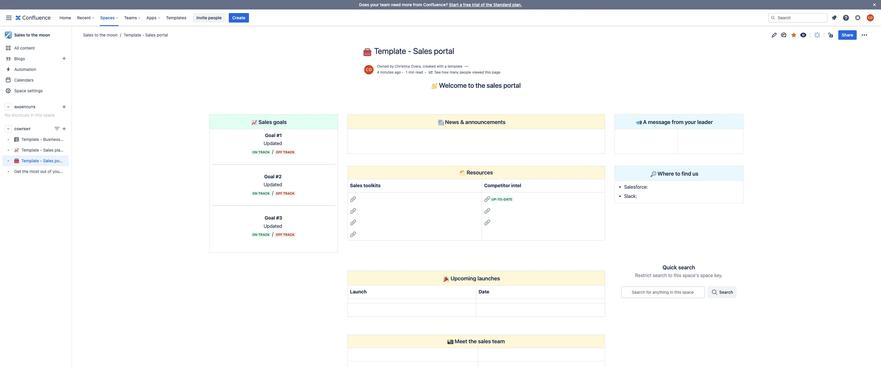 Task type: locate. For each thing, give the bounding box(es) containing it.
space's
[[683, 273, 699, 278]]

/ down the goal #1 updated
[[272, 149, 274, 154]]

goal for goal #3 updated
[[265, 215, 275, 221]]

to down the recent dropdown button
[[95, 32, 98, 37]]

goal inside goal #2 updated
[[264, 174, 275, 179]]

1 horizontal spatial template - sales portal
[[124, 32, 168, 37]]

to down see how many people viewed this page
[[468, 81, 474, 89]]

launches
[[478, 275, 500, 282]]

0 horizontal spatial in
[[31, 113, 34, 118]]

space
[[43, 113, 55, 118], [73, 169, 84, 174], [701, 273, 713, 278], [683, 290, 694, 295]]

goal #1 updated
[[264, 133, 283, 146]]

from right more
[[413, 2, 422, 7]]

1 horizontal spatial template - sales portal link
[[118, 32, 168, 38]]

:chart_with_upwards_trend: image
[[251, 120, 257, 125]]

/ down goal #2 updated
[[272, 190, 274, 196]]

create link
[[229, 13, 249, 22]]

4
[[377, 70, 379, 74]]

0 vertical spatial on track / off track
[[252, 149, 295, 154]]

0 horizontal spatial of
[[48, 169, 51, 174]]

this down restrict search to this space's space key. at the right bottom
[[675, 290, 682, 295]]

on track / off track down the goal #1 updated
[[252, 149, 295, 154]]

in inside space element
[[31, 113, 34, 118]]

:link: image
[[350, 196, 356, 202], [350, 196, 356, 202], [484, 196, 490, 202], [484, 196, 490, 202], [350, 208, 356, 214], [350, 208, 356, 214], [350, 220, 356, 226], [350, 220, 356, 226], [484, 220, 490, 226], [350, 231, 356, 237], [350, 231, 356, 237]]

0 horizontal spatial from
[[413, 2, 422, 7]]

search right "magnifying glass" image
[[720, 290, 733, 295]]

this inside space element
[[35, 113, 42, 118]]

1 vertical spatial your
[[685, 119, 696, 125]]

0 vertical spatial copy image
[[286, 118, 293, 125]]

2 vertical spatial /
[[272, 232, 274, 237]]

0 horizontal spatial sales to the moon
[[14, 32, 50, 37]]

template - sales portal up overa
[[374, 46, 454, 56]]

1 vertical spatial on
[[252, 191, 258, 195]]

christina overa image
[[364, 65, 374, 75]]

goal left the #2
[[264, 174, 275, 179]]

2 horizontal spatial team
[[492, 338, 505, 345]]

2 search from the left
[[720, 290, 733, 295]]

3 updated from the top
[[264, 223, 282, 229]]

1 vertical spatial copy image
[[493, 169, 500, 176]]

:mag_right: image
[[651, 171, 657, 177], [651, 171, 657, 177]]

goal inside goal #3 updated
[[265, 215, 275, 221]]

1 on track / off track from the top
[[252, 149, 295, 154]]

tree
[[2, 134, 84, 177]]

create
[[232, 15, 245, 20]]

a left free
[[460, 2, 462, 7]]

goal for goal #2 updated
[[264, 174, 275, 179]]

sales to the moon inside space element
[[14, 32, 50, 37]]

1 horizontal spatial sales to the moon
[[83, 32, 118, 37]]

share
[[842, 32, 854, 37]]

space element
[[0, 26, 84, 367]]

content button
[[2, 124, 69, 134]]

off down goal #2 updated
[[276, 191, 282, 195]]

sales to the moon link up all content link
[[2, 29, 69, 41]]

:mega: image
[[636, 120, 642, 125]]

goal #2 updated
[[264, 174, 283, 187]]

search up space's
[[679, 264, 695, 271]]

does your team need more from confluence? start a free trial of the standard plan.
[[359, 2, 522, 7]]

1 vertical spatial of
[[48, 169, 51, 174]]

home
[[60, 15, 71, 20]]

tree containing template - business review
[[2, 134, 84, 177]]

1 moon from the left
[[39, 32, 50, 37]]

all content
[[14, 45, 35, 50]]

sales right meet
[[478, 338, 491, 345]]

updated
[[264, 141, 282, 146], [264, 182, 282, 187], [264, 223, 282, 229]]

moon up all content link
[[39, 32, 50, 37]]

invite people button
[[193, 13, 225, 22]]

1 vertical spatial template - sales portal link
[[2, 156, 69, 166]]

3 on track / off track from the top
[[252, 232, 295, 237]]

all
[[14, 45, 19, 50]]

:dividers: image
[[460, 170, 466, 176], [460, 170, 466, 176]]

people down manage page ownership icon
[[460, 70, 471, 74]]

goals
[[273, 119, 287, 125]]

0 vertical spatial template - sales portal link
[[118, 32, 168, 38]]

sales toolkits
[[350, 183, 381, 188]]

search left the for
[[632, 290, 645, 295]]

a right with
[[445, 64, 447, 69]]

collapse sidebar image
[[65, 29, 78, 41]]

0 vertical spatial off
[[276, 150, 282, 154]]

off down the goal #1 updated
[[276, 150, 282, 154]]

:wave: image
[[432, 83, 438, 89], [432, 83, 438, 89]]

2 vertical spatial on track / off track
[[252, 232, 295, 237]]

updated down '#1'
[[264, 141, 282, 146]]

goal inside the goal #1 updated
[[265, 133, 275, 138]]

0 vertical spatial goal
[[265, 133, 275, 138]]

2 updated from the top
[[264, 182, 282, 187]]

template - sales portal down the apps
[[124, 32, 168, 37]]

2 horizontal spatial template - sales portal
[[374, 46, 454, 56]]

the right meet
[[469, 338, 477, 345]]

1 vertical spatial off
[[276, 191, 282, 195]]

out
[[40, 169, 46, 174]]

no restrictions image
[[828, 31, 835, 39]]

to-
[[498, 197, 504, 201]]

updated inside goal #2 updated
[[264, 182, 282, 187]]

how
[[442, 70, 449, 74]]

quick summary image
[[814, 31, 821, 39]]

a
[[643, 119, 647, 125]]

2 vertical spatial your
[[53, 169, 61, 174]]

key.
[[715, 273, 723, 278]]

to up content
[[26, 32, 30, 37]]

1 horizontal spatial search
[[720, 290, 733, 295]]

welcome to the sales portal
[[438, 81, 521, 89]]

2 vertical spatial template - sales portal
[[21, 158, 66, 163]]

tree inside space element
[[2, 134, 84, 177]]

this left page in the right of the page
[[485, 70, 491, 74]]

0 horizontal spatial people
[[208, 15, 222, 20]]

search inside button
[[720, 290, 733, 295]]

template - sales portal link
[[118, 32, 168, 38], [2, 156, 69, 166]]

updated inside the goal #1 updated
[[264, 141, 282, 146]]

sales to the moon link down spaces
[[83, 32, 118, 38]]

- up christina overa "link"
[[408, 46, 412, 56]]

0 vertical spatial updated
[[264, 141, 282, 146]]

copy image
[[520, 82, 527, 89], [505, 118, 512, 125], [713, 118, 720, 125], [698, 169, 705, 176], [695, 264, 702, 271], [500, 274, 507, 281], [504, 338, 512, 345]]

1 vertical spatial search
[[653, 273, 667, 278]]

0 vertical spatial from
[[413, 2, 422, 7]]

template up most
[[21, 158, 39, 163]]

updated inside goal #3 updated
[[264, 223, 282, 229]]

ago
[[395, 70, 401, 74]]

to
[[26, 32, 30, 37], [95, 32, 98, 37], [468, 81, 474, 89], [676, 170, 681, 177], [669, 273, 673, 278]]

:chart_with_upwards_trend: image
[[251, 120, 257, 125]]

from right message
[[672, 119, 684, 125]]

0 vertical spatial on
[[252, 150, 258, 154]]

in right anything
[[670, 290, 674, 295]]

restrict
[[635, 273, 652, 278]]

blogs
[[14, 56, 25, 61]]

2 moon from the left
[[107, 32, 118, 37]]

on track / off track
[[252, 149, 295, 154], [252, 190, 295, 196], [252, 232, 295, 237]]

your profile and preferences image
[[867, 14, 874, 21]]

#1
[[277, 133, 282, 138]]

this inside button
[[485, 70, 491, 74]]

:link: image
[[484, 208, 490, 214], [484, 208, 490, 214], [484, 220, 490, 226]]

see
[[435, 70, 441, 74]]

confluence image
[[15, 14, 51, 21], [15, 14, 51, 21]]

1 off from the top
[[276, 150, 282, 154]]

calendars link
[[2, 75, 69, 86]]

sales right :chart_with_upwards_trend: image
[[259, 119, 272, 125]]

date
[[479, 289, 490, 294]]

plan.
[[513, 2, 522, 7]]

Search field
[[769, 13, 828, 22]]

to inside space element
[[26, 32, 30, 37]]

template - business review link
[[2, 134, 74, 145]]

:camera_with_flash: image
[[448, 339, 454, 345]]

settings icon image
[[855, 14, 862, 21]]

find
[[682, 170, 692, 177]]

2 vertical spatial off
[[276, 233, 282, 237]]

search
[[679, 264, 695, 271], [653, 273, 667, 278]]

1 vertical spatial updated
[[264, 182, 282, 187]]

1 sales to the moon from the left
[[14, 32, 50, 37]]

templates link
[[164, 13, 188, 22]]

sales to the moon down spaces
[[83, 32, 118, 37]]

template - sales planning link
[[2, 145, 71, 156]]

of right out
[[48, 169, 51, 174]]

invite people
[[197, 15, 222, 20]]

help icon image
[[843, 14, 850, 21]]

:mega: image
[[636, 120, 642, 125]]

welcome
[[439, 81, 467, 89]]

2 vertical spatial goal
[[265, 215, 275, 221]]

0 vertical spatial search
[[679, 264, 695, 271]]

1 horizontal spatial people
[[460, 70, 471, 74]]

the down spaces
[[100, 32, 106, 37]]

1 vertical spatial /
[[272, 190, 274, 196]]

owned
[[377, 64, 389, 69]]

updated for #2
[[264, 182, 282, 187]]

sales right collapse sidebar 'icon'
[[83, 32, 93, 37]]

copy image for meet the sales team
[[504, 338, 512, 345]]

0 horizontal spatial search
[[653, 273, 667, 278]]

1
[[406, 70, 408, 74]]

search button
[[708, 286, 737, 298]]

announcements
[[466, 119, 506, 125]]

updated for #3
[[264, 223, 282, 229]]

2 on track / off track from the top
[[252, 190, 295, 196]]

1 updated from the top
[[264, 141, 282, 146]]

/
[[272, 149, 274, 154], [272, 190, 274, 196], [272, 232, 274, 237]]

2 on from the top
[[252, 191, 258, 195]]

0 vertical spatial in
[[31, 113, 34, 118]]

on track / off track down goal #3 updated
[[252, 232, 295, 237]]

0 vertical spatial people
[[208, 15, 222, 20]]

add shortcut image
[[61, 103, 68, 110]]

1 horizontal spatial copy image
[[493, 169, 500, 176]]

updated down the #2
[[264, 182, 282, 187]]

appswitcher icon image
[[5, 14, 12, 21]]

1 horizontal spatial search
[[679, 264, 695, 271]]

template up by
[[374, 46, 406, 56]]

copy image
[[286, 118, 293, 125], [493, 169, 500, 176]]

people right invite
[[208, 15, 222, 20]]

sales down page in the right of the page
[[487, 81, 502, 89]]

meet the sales team
[[454, 338, 505, 345]]

1 horizontal spatial a
[[460, 2, 462, 7]]

template
[[124, 32, 141, 37], [374, 46, 406, 56], [21, 137, 39, 142], [21, 148, 39, 153], [21, 158, 39, 163]]

share button
[[839, 30, 857, 40]]

2 vertical spatial updated
[[264, 223, 282, 229]]

us
[[693, 170, 699, 177]]

sales to the moon up all content link
[[14, 32, 50, 37]]

banner containing home
[[0, 9, 881, 26]]

your right out
[[53, 169, 61, 174]]

- down template - business review link
[[40, 148, 42, 153]]

0 horizontal spatial team
[[62, 169, 72, 174]]

1 horizontal spatial moon
[[107, 32, 118, 37]]

the up all content link
[[31, 32, 38, 37]]

leader
[[698, 119, 713, 125]]

0 vertical spatial /
[[272, 149, 274, 154]]

template down template - business review link
[[21, 148, 39, 153]]

moon down spaces popup button
[[107, 32, 118, 37]]

salesforce:
[[625, 184, 648, 190]]

template - sales portal link up most
[[2, 156, 69, 166]]

template
[[448, 64, 463, 69]]

copy image for upcoming launches
[[500, 274, 507, 281]]

sales down the template - business review
[[43, 148, 53, 153]]

banner
[[0, 9, 881, 26]]

:camera_with_flash: image
[[448, 339, 454, 345]]

of inside get the most out of your team space link
[[48, 169, 51, 174]]

1 / from the top
[[272, 149, 274, 154]]

1 vertical spatial in
[[670, 290, 674, 295]]

manage page ownership image
[[464, 64, 469, 69]]

on track / off track down goal #2 updated
[[252, 190, 295, 196]]

- inside template - business review link
[[40, 137, 42, 142]]

page
[[492, 70, 501, 74]]

1 horizontal spatial in
[[670, 290, 674, 295]]

the right trial
[[486, 2, 492, 7]]

0 horizontal spatial your
[[53, 169, 61, 174]]

1 vertical spatial a
[[445, 64, 447, 69]]

search for restrict
[[653, 273, 667, 278]]

shortcuts
[[11, 113, 30, 118]]

1 vertical spatial from
[[672, 119, 684, 125]]

off down goal #3 updated
[[276, 233, 282, 237]]

search for search
[[720, 290, 733, 295]]

from
[[413, 2, 422, 7], [672, 119, 684, 125]]

of right trial
[[481, 2, 485, 7]]

1 vertical spatial team
[[62, 169, 72, 174]]

your left leader in the right top of the page
[[685, 119, 696, 125]]

0 horizontal spatial template - sales portal link
[[2, 156, 69, 166]]

this down shortcuts dropdown button
[[35, 113, 42, 118]]

competitor
[[484, 183, 510, 188]]

0 vertical spatial team
[[380, 2, 390, 7]]

1 vertical spatial goal
[[264, 174, 275, 179]]

1 search from the left
[[632, 290, 645, 295]]

0 horizontal spatial moon
[[39, 32, 50, 37]]

1 horizontal spatial your
[[370, 2, 379, 7]]

0 vertical spatial of
[[481, 2, 485, 7]]

edit this page image
[[771, 31, 778, 39]]

change view image
[[53, 125, 61, 132]]

goal left #3 at the left of the page
[[265, 215, 275, 221]]

your right does
[[370, 2, 379, 7]]

team inside space element
[[62, 169, 72, 174]]

- left "business"
[[40, 137, 42, 142]]

in
[[31, 113, 34, 118], [670, 290, 674, 295]]

2 vertical spatial on
[[252, 233, 258, 237]]

viewed
[[472, 70, 484, 74]]

in down shortcuts dropdown button
[[31, 113, 34, 118]]

template - sales portal link down the apps
[[118, 32, 168, 38]]

updated down #3 at the left of the page
[[264, 223, 282, 229]]

sales
[[14, 32, 25, 37], [83, 32, 93, 37], [145, 32, 156, 37], [413, 46, 432, 56], [259, 119, 272, 125], [43, 148, 53, 153], [43, 158, 53, 163], [350, 183, 363, 188]]

#3
[[276, 215, 282, 221]]

0 horizontal spatial search
[[632, 290, 645, 295]]

0 horizontal spatial template - sales portal
[[21, 158, 66, 163]]

0 horizontal spatial copy image
[[286, 118, 293, 125]]

search down quick on the bottom of page
[[653, 273, 667, 278]]

-
[[142, 32, 144, 37], [408, 46, 412, 56], [40, 137, 42, 142], [40, 148, 42, 153], [40, 158, 42, 163]]

1 vertical spatial people
[[460, 70, 471, 74]]

1 min read
[[406, 70, 423, 74]]

1 vertical spatial on track / off track
[[252, 190, 295, 196]]

0 vertical spatial your
[[370, 2, 379, 7]]

2 sales to the moon from the left
[[83, 32, 118, 37]]

template - sales portal up out
[[21, 158, 66, 163]]

goal left '#1'
[[265, 133, 275, 138]]

/ down goal #3 updated
[[272, 232, 274, 237]]

where
[[658, 170, 674, 177]]

1 vertical spatial template - sales portal
[[374, 46, 454, 56]]

:tada: image
[[444, 276, 450, 282], [444, 276, 450, 282]]

read
[[416, 70, 423, 74]]



Task type: describe. For each thing, give the bounding box(es) containing it.
free
[[463, 2, 471, 7]]

templates
[[166, 15, 186, 20]]

sales left toolkits
[[350, 183, 363, 188]]

:newspaper: image
[[438, 120, 444, 125]]

recent
[[77, 15, 91, 20]]

space
[[14, 88, 26, 93]]

- inside the template - sales planning link
[[40, 148, 42, 153]]

unstar image
[[791, 31, 798, 39]]

upcoming
[[451, 275, 476, 282]]

,
[[421, 64, 422, 69]]

all content link
[[2, 43, 69, 53]]

shortcuts
[[14, 105, 35, 109]]

standard
[[493, 2, 511, 7]]

confluence?
[[423, 2, 448, 7]]

sales up ,
[[413, 46, 432, 56]]

competitor intel
[[484, 183, 521, 188]]

many
[[450, 70, 459, 74]]

more actions image
[[861, 31, 868, 39]]

2 off from the top
[[276, 191, 282, 195]]

- down teams dropdown button
[[142, 32, 144, 37]]

this down the quick search
[[674, 273, 682, 278]]

recent button
[[75, 13, 97, 22]]

sales up all
[[14, 32, 25, 37]]

search for anything in this space
[[632, 290, 694, 295]]

portal inside space element
[[55, 158, 66, 163]]

quick search
[[663, 264, 695, 271]]

template down teams dropdown button
[[124, 32, 141, 37]]

:toolbox: image
[[364, 48, 371, 56]]

with a template button
[[437, 64, 463, 69]]

to down quick on the bottom of page
[[669, 273, 673, 278]]

updated for #1
[[264, 141, 282, 146]]

see how many people viewed this page button
[[429, 70, 501, 75]]

:newspaper: image
[[438, 120, 444, 125]]

moon inside space element
[[39, 32, 50, 37]]

stop watching image
[[800, 31, 807, 39]]

where to find us
[[657, 170, 699, 177]]

calendars
[[14, 77, 34, 83]]

for
[[646, 290, 652, 295]]

minutes
[[380, 70, 394, 74]]

search for quick
[[679, 264, 695, 271]]

2 / from the top
[[272, 190, 274, 196]]

global element
[[4, 9, 767, 26]]

sales up get the most out of your team space
[[43, 158, 53, 163]]

sales down the apps
[[145, 32, 156, 37]]

resources
[[466, 169, 493, 176]]

copy image for news & announcements
[[505, 118, 512, 125]]

business
[[43, 137, 60, 142]]

copy image for welcome to the sales portal
[[520, 82, 527, 89]]

close image
[[871, 1, 878, 8]]

&
[[460, 119, 464, 125]]

copy image for where to find us
[[698, 169, 705, 176]]

copy image for resources
[[493, 169, 500, 176]]

1 horizontal spatial team
[[380, 2, 390, 7]]

teams
[[124, 15, 137, 20]]

shortcuts button
[[2, 102, 69, 112]]

upcoming launches
[[450, 275, 500, 282]]

2 horizontal spatial your
[[685, 119, 696, 125]]

space settings
[[14, 88, 43, 93]]

up-to-date
[[492, 197, 512, 201]]

restrict search to this space's space key.
[[635, 273, 723, 278]]

template down content dropdown button
[[21, 137, 39, 142]]

0 horizontal spatial sales to the moon link
[[2, 29, 69, 41]]

create a blog image
[[61, 55, 68, 62]]

content
[[20, 45, 35, 50]]

spaces
[[100, 15, 115, 20]]

start
[[449, 2, 459, 7]]

start a free trial of the standard plan. link
[[449, 2, 522, 7]]

up-
[[492, 197, 498, 201]]

christina overa link
[[395, 64, 421, 69]]

meet
[[455, 338, 468, 345]]

no
[[5, 113, 10, 118]]

see how many people viewed this page
[[435, 70, 501, 74]]

search for search for anything in this space
[[632, 290, 645, 295]]

people inside global element
[[208, 15, 222, 20]]

0 vertical spatial template - sales portal
[[124, 32, 168, 37]]

1 horizontal spatial of
[[481, 2, 485, 7]]

3 on from the top
[[252, 233, 258, 237]]

launch
[[350, 289, 367, 294]]

3 off from the top
[[276, 233, 282, 237]]

news & announcements
[[444, 119, 506, 125]]

apps
[[146, 15, 157, 20]]

create a page image
[[61, 125, 68, 132]]

get the most out of your team space link
[[2, 166, 84, 177]]

your inside get the most out of your team space link
[[53, 169, 61, 174]]

automation
[[14, 67, 36, 72]]

more
[[402, 2, 412, 7]]

slack:
[[625, 194, 637, 199]]

review
[[61, 137, 74, 142]]

most
[[30, 169, 39, 174]]

news
[[445, 119, 459, 125]]

anything
[[653, 290, 669, 295]]

#2
[[276, 174, 282, 179]]

1 on from the top
[[252, 150, 258, 154]]

goal for goal #1 updated
[[265, 133, 275, 138]]

1 horizontal spatial sales to the moon link
[[83, 32, 118, 38]]

toolkits
[[364, 183, 381, 188]]

copy image for sales goals
[[286, 118, 293, 125]]

copy image for a message from your leader
[[713, 118, 720, 125]]

get
[[14, 169, 21, 174]]

the down viewed
[[476, 81, 485, 89]]

notification icon image
[[831, 14, 838, 21]]

settings
[[27, 88, 43, 93]]

min
[[409, 70, 415, 74]]

template - sales planning
[[21, 148, 71, 153]]

2 vertical spatial team
[[492, 338, 505, 345]]

:toolbox: image
[[364, 48, 371, 56]]

get the most out of your team space
[[14, 169, 84, 174]]

0 vertical spatial sales
[[487, 81, 502, 89]]

1 horizontal spatial from
[[672, 119, 684, 125]]

1 vertical spatial sales
[[478, 338, 491, 345]]

4 minutes ago
[[377, 70, 401, 74]]

message
[[648, 119, 671, 125]]

sales goals
[[257, 119, 287, 125]]

no shortcuts in this space
[[5, 113, 55, 118]]

magnifying glass image
[[711, 289, 718, 296]]

spaces button
[[99, 13, 121, 22]]

3 / from the top
[[272, 232, 274, 237]]

goal #3 updated
[[264, 215, 283, 229]]

apps button
[[145, 13, 163, 22]]

quick
[[663, 264, 677, 271]]

0 horizontal spatial a
[[445, 64, 447, 69]]

home link
[[58, 13, 73, 22]]

0 vertical spatial a
[[460, 2, 462, 7]]

- up out
[[40, 158, 42, 163]]

does
[[359, 2, 369, 7]]

sales inside the template - sales planning link
[[43, 148, 53, 153]]

by
[[390, 64, 394, 69]]

the right get
[[22, 169, 28, 174]]

to left find
[[676, 170, 681, 177]]

search image
[[771, 15, 776, 20]]

template - sales portal inside tree
[[21, 158, 66, 163]]

intel
[[511, 183, 521, 188]]



Task type: vqa. For each thing, say whether or not it's contained in the screenshot.
OWNED BY CHRISTINA OVERA , CREATED WITH A TEMPLATE
yes



